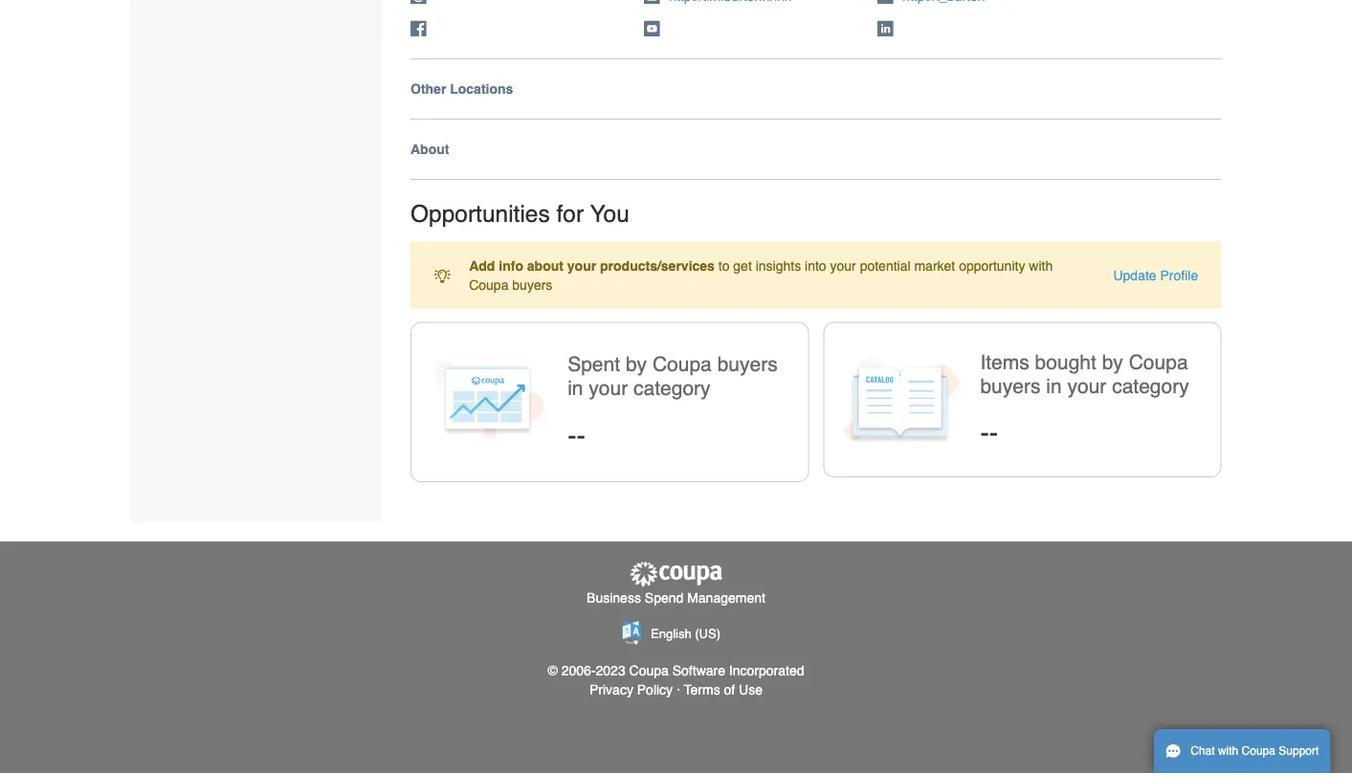 Task type: describe. For each thing, give the bounding box(es) containing it.
management
[[687, 590, 766, 605]]

opportunities for you
[[411, 201, 630, 227]]

update profile link
[[1114, 268, 1198, 283]]

(us)
[[695, 627, 721, 641]]

privacy
[[590, 682, 633, 698]]

2023
[[596, 663, 626, 678]]

coupa inside spent by coupa buyers in your category
[[653, 353, 712, 376]]

support
[[1279, 745, 1319, 758]]

english
[[651, 627, 692, 641]]

coupa up policy
[[629, 663, 669, 678]]

spent
[[568, 353, 620, 376]]

category inside spent by coupa buyers in your category
[[634, 377, 711, 400]]

update profile
[[1114, 268, 1198, 283]]

english (us)
[[651, 627, 721, 641]]

other
[[411, 81, 446, 97]]

with inside button
[[1218, 745, 1239, 758]]

profile
[[1160, 268, 1198, 283]]

policy
[[637, 682, 673, 698]]

other locations
[[411, 81, 513, 97]]

coupa inside to get insights into your potential market opportunity with coupa buyers
[[469, 277, 509, 292]]

software
[[673, 663, 725, 678]]

-- for in
[[568, 420, 586, 451]]

spent by coupa buyers in your category
[[568, 353, 778, 400]]

chat with coupa support button
[[1154, 729, 1331, 773]]

opportunities
[[411, 201, 550, 227]]

coupa inside button
[[1242, 745, 1276, 758]]

get
[[733, 258, 752, 273]]

©
[[548, 663, 558, 678]]

about
[[527, 258, 564, 273]]

to
[[719, 258, 730, 273]]

opportunity
[[959, 258, 1025, 273]]

buyers inside to get insights into your potential market opportunity with coupa buyers
[[512, 277, 553, 292]]

terms of use link
[[684, 682, 763, 698]]

chat with coupa support
[[1191, 745, 1319, 758]]

in inside spent by coupa buyers in your category
[[568, 377, 583, 400]]

by inside the items bought by coupa buyers in your category
[[1102, 351, 1123, 374]]

your inside the items bought by coupa buyers in your category
[[1068, 375, 1107, 398]]

-- for buyers
[[980, 418, 998, 449]]

add info about your products/services
[[469, 258, 715, 273]]

2006-
[[562, 663, 596, 678]]



Task type: vqa. For each thing, say whether or not it's contained in the screenshot.
"your" within the to get insights into your potential market opportunity with Coupa buyers
yes



Task type: locate. For each thing, give the bounding box(es) containing it.
about
[[411, 142, 449, 157]]

in down spent
[[568, 377, 583, 400]]

buyers
[[512, 277, 553, 292], [717, 353, 778, 376], [980, 375, 1041, 398]]

spend
[[645, 590, 684, 605]]

items bought by coupa buyers in your category
[[980, 351, 1189, 398]]

you
[[590, 201, 630, 227]]

business spend management
[[587, 590, 766, 605]]

in inside the items bought by coupa buyers in your category
[[1046, 375, 1062, 398]]

coupa right spent
[[653, 353, 712, 376]]

in
[[1046, 375, 1062, 398], [568, 377, 583, 400]]

buyers down to get insights into your potential market opportunity with coupa buyers
[[717, 353, 778, 376]]

by inside spent by coupa buyers in your category
[[626, 353, 647, 376]]

category inside the items bought by coupa buyers in your category
[[1112, 375, 1189, 398]]

0 horizontal spatial --
[[568, 420, 586, 451]]

with right the chat
[[1218, 745, 1239, 758]]

chat
[[1191, 745, 1215, 758]]

0 horizontal spatial in
[[568, 377, 583, 400]]

add
[[469, 258, 495, 273]]

0 horizontal spatial category
[[634, 377, 711, 400]]

buyers inside spent by coupa buyers in your category
[[717, 353, 778, 376]]

coupa supplier portal image
[[628, 561, 724, 588]]

products/services
[[600, 258, 715, 273]]

0 horizontal spatial with
[[1029, 258, 1053, 273]]

terms of use
[[684, 682, 763, 698]]

in down bought
[[1046, 375, 1062, 398]]

use
[[739, 682, 763, 698]]

your right "about"
[[567, 258, 596, 273]]

terms
[[684, 682, 720, 698]]

by right spent
[[626, 353, 647, 376]]

privacy policy
[[590, 682, 673, 698]]

info
[[499, 258, 523, 273]]

coupa
[[469, 277, 509, 292], [1129, 351, 1188, 374], [653, 353, 712, 376], [629, 663, 669, 678], [1242, 745, 1276, 758]]

your
[[567, 258, 596, 273], [830, 258, 856, 273], [1068, 375, 1107, 398], [589, 377, 628, 400]]

locations
[[450, 81, 513, 97]]

0 horizontal spatial buyers
[[512, 277, 553, 292]]

privacy policy link
[[590, 682, 673, 698]]

© 2006-2023 coupa software incorporated
[[548, 663, 804, 678]]

1 horizontal spatial by
[[1102, 351, 1123, 374]]

coupa inside the items bought by coupa buyers in your category
[[1129, 351, 1188, 374]]

into
[[805, 258, 827, 273]]

potential
[[860, 258, 911, 273]]

1 horizontal spatial with
[[1218, 745, 1239, 758]]

buyers inside the items bought by coupa buyers in your category
[[980, 375, 1041, 398]]

for
[[557, 201, 584, 227]]

bought
[[1035, 351, 1097, 374]]

buyers down items
[[980, 375, 1041, 398]]

alert
[[411, 242, 1222, 309]]

with
[[1029, 258, 1053, 273], [1218, 745, 1239, 758]]

your inside spent by coupa buyers in your category
[[589, 377, 628, 400]]

with inside to get insights into your potential market opportunity with coupa buyers
[[1029, 258, 1053, 273]]

your down spent
[[589, 377, 628, 400]]

your down bought
[[1068, 375, 1107, 398]]

buyers down "about"
[[512, 277, 553, 292]]

-- down spent
[[568, 420, 586, 451]]

-
[[980, 418, 989, 449], [989, 418, 998, 449], [568, 420, 577, 451], [577, 420, 586, 451]]

--
[[980, 418, 998, 449], [568, 420, 586, 451]]

coupa down update profile
[[1129, 351, 1188, 374]]

coupa left support
[[1242, 745, 1276, 758]]

coupa down add
[[469, 277, 509, 292]]

alert containing add info about your products/services
[[411, 242, 1222, 309]]

to get insights into your potential market opportunity with coupa buyers
[[469, 258, 1053, 292]]

0 vertical spatial with
[[1029, 258, 1053, 273]]

with right 'opportunity'
[[1029, 258, 1053, 273]]

1 horizontal spatial buyers
[[717, 353, 778, 376]]

1 horizontal spatial category
[[1112, 375, 1189, 398]]

business
[[587, 590, 641, 605]]

items
[[980, 351, 1030, 374]]

2 horizontal spatial buyers
[[980, 375, 1041, 398]]

market
[[914, 258, 955, 273]]

your inside to get insights into your potential market opportunity with coupa buyers
[[830, 258, 856, 273]]

by
[[1102, 351, 1123, 374], [626, 353, 647, 376]]

1 horizontal spatial in
[[1046, 375, 1062, 398]]

your right into
[[830, 258, 856, 273]]

1 horizontal spatial --
[[980, 418, 998, 449]]

of
[[724, 682, 735, 698]]

by right bought
[[1102, 351, 1123, 374]]

incorporated
[[729, 663, 804, 678]]

1 vertical spatial with
[[1218, 745, 1239, 758]]

insights
[[756, 258, 801, 273]]

-- down items
[[980, 418, 998, 449]]

update
[[1114, 268, 1157, 283]]

category
[[1112, 375, 1189, 398], [634, 377, 711, 400]]

0 horizontal spatial by
[[626, 353, 647, 376]]



